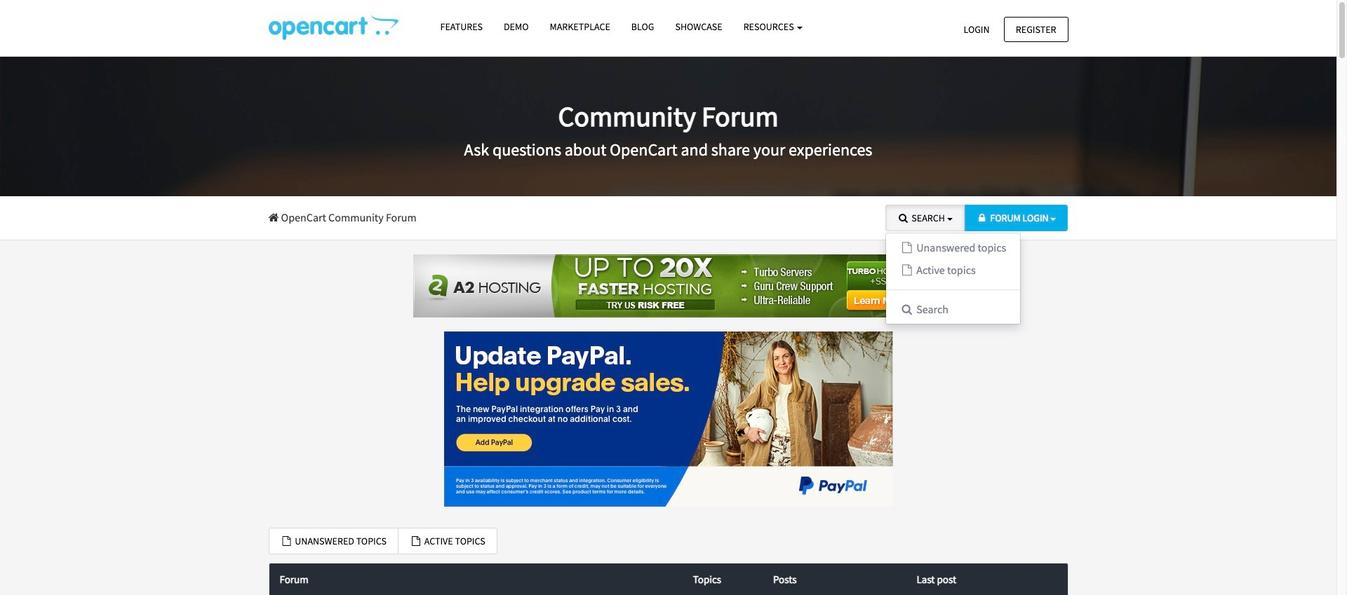 Task type: vqa. For each thing, say whether or not it's contained in the screenshot.
guys,'s THE IF
no



Task type: describe. For each thing, give the bounding box(es) containing it.
1 vertical spatial search image
[[900, 304, 914, 315]]

home image
[[268, 212, 279, 223]]

paypal payment gateway image
[[444, 332, 893, 507]]

a2 hosting image
[[413, 254, 924, 318]]



Task type: locate. For each thing, give the bounding box(es) containing it.
group
[[885, 205, 1021, 325]]

file o image
[[900, 242, 914, 254], [900, 265, 914, 276], [280, 536, 293, 546], [410, 536, 422, 546]]

lock image
[[976, 213, 988, 223]]

search image
[[897, 213, 910, 223], [900, 304, 914, 315]]

0 vertical spatial search image
[[897, 213, 910, 223]]



